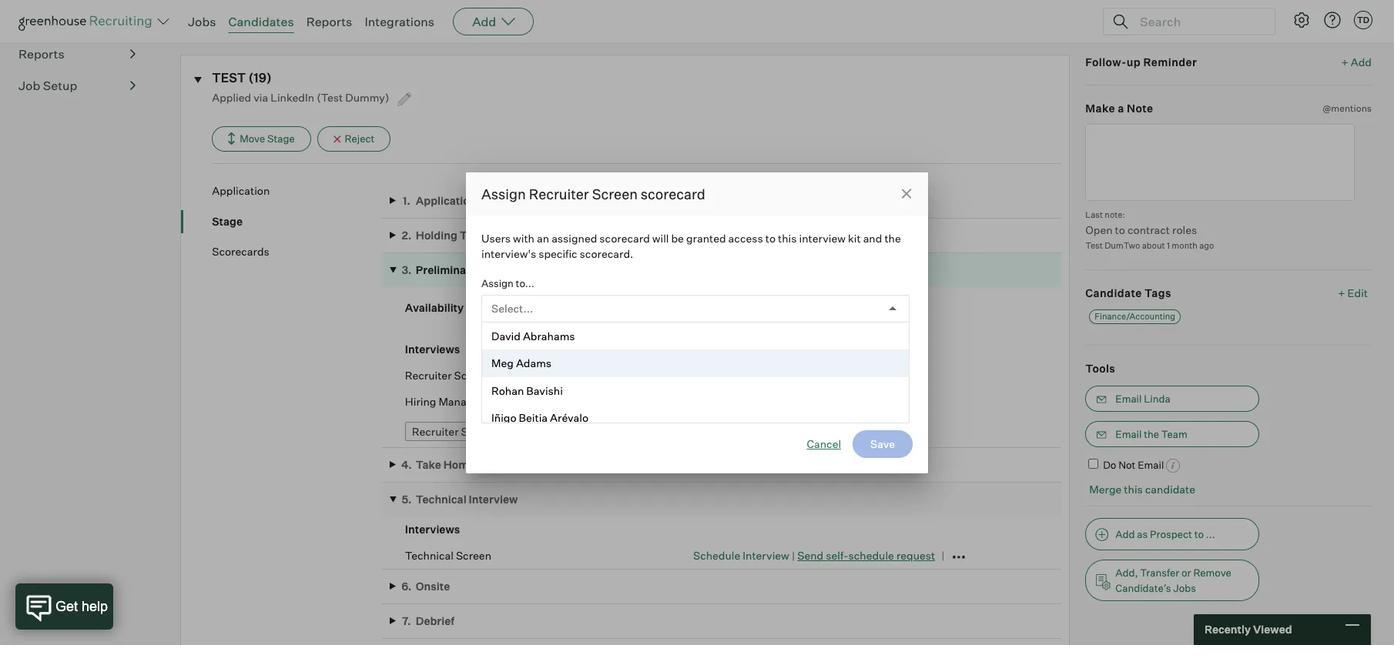 Task type: locate. For each thing, give the bounding box(es) containing it.
email for email the team
[[1116, 428, 1142, 440]]

stage inside button
[[267, 133, 295, 145]]

0 vertical spatial 1
[[197, 12, 201, 25]]

follow-up reminder
[[1085, 55, 1197, 68]]

add as prospect to ...
[[1116, 528, 1215, 541]]

0 horizontal spatial 1
[[197, 12, 201, 25]]

prospect
[[1150, 528, 1192, 541]]

2 vertical spatial interview
[[743, 549, 789, 562]]

linkedin right details in the top of the page
[[377, 12, 420, 25]]

adams
[[516, 357, 552, 370]]

add, transfer or remove candidate's jobs
[[1116, 567, 1231, 595]]

+ down following link
[[1341, 55, 1348, 68]]

schedule for schedule interview | send self-schedule request
[[693, 549, 740, 562]]

email up the not
[[1116, 428, 1142, 440]]

stage right move
[[267, 133, 295, 145]]

0 horizontal spatial reports link
[[18, 45, 136, 63]]

2023 right the 18,
[[621, 194, 648, 207]]

| up will
[[650, 194, 653, 207]]

assign recruiter screen scorecard dialog
[[466, 172, 928, 473]]

the right and
[[885, 231, 901, 245]]

0 horizontal spatial applied
[[212, 91, 251, 104]]

0 vertical spatial email
[[1116, 392, 1142, 405]]

interview for schedule interview
[[743, 369, 789, 382]]

Notify interviewers via email checkbox
[[481, 340, 491, 350]]

candidates link
[[228, 14, 294, 29]]

assign left to...
[[481, 277, 514, 290]]

0 vertical spatial jobs
[[188, 14, 216, 29]]

technical up 6. onsite
[[405, 549, 454, 562]]

...
[[1206, 528, 1215, 541]]

0 vertical spatial interview
[[743, 369, 789, 382]]

job left 'setup' on the top of the page
[[18, 78, 40, 93]]

recruiter screen
[[405, 369, 490, 382], [412, 425, 497, 438]]

on
[[180, 12, 195, 25]]

1 horizontal spatial |
[[792, 549, 795, 562]]

test right home
[[477, 458, 500, 471]]

abrahams
[[523, 329, 575, 342]]

debrief
[[416, 615, 454, 628]]

1 vertical spatial schedule interview link
[[693, 549, 789, 562]]

schedule
[[848, 549, 894, 562]]

0 vertical spatial test
[[1085, 240, 1103, 251]]

scorecard inside users with an assigned scorecard will be granted access to this interview kit and the interview's specific scorecard.
[[600, 231, 650, 245]]

2 schedule from the top
[[693, 549, 740, 562]]

this left interview
[[778, 231, 797, 245]]

1 vertical spatial 1
[[1167, 240, 1170, 251]]

interview's
[[481, 247, 536, 260]]

reminder
[[1143, 55, 1197, 68]]

0 horizontal spatial this
[[778, 231, 797, 245]]

+ left edit
[[1338, 286, 1345, 299]]

oct right – at the top of the page
[[570, 229, 588, 242]]

integrations
[[365, 14, 435, 29]]

screen down 5. technical interview
[[456, 549, 491, 562]]

team
[[1161, 428, 1188, 440]]

to inside users with an assigned scorecard will be granted access to this interview kit and the interview's specific scorecard.
[[765, 231, 776, 245]]

this down do not email
[[1124, 483, 1143, 496]]

0 horizontal spatial 23,
[[590, 229, 606, 242]]

note
[[1127, 102, 1153, 115]]

1 vertical spatial via
[[593, 339, 607, 352]]

0 horizontal spatial reports
[[18, 46, 64, 62]]

reports link
[[306, 14, 352, 29], [18, 45, 136, 63]]

select...
[[491, 302, 533, 315]]

jobs left "activity" at the top of page
[[188, 14, 216, 29]]

application up holding
[[416, 194, 476, 207]]

make
[[1085, 102, 1115, 115]]

2 assign from the top
[[481, 277, 514, 290]]

1 vertical spatial interviews
[[405, 523, 460, 536]]

23,
[[676, 194, 691, 207], [590, 229, 606, 242]]

1 horizontal spatial to
[[1115, 223, 1125, 237]]

stage
[[267, 133, 295, 145], [212, 215, 243, 228]]

tank
[[460, 229, 486, 242]]

1 horizontal spatial reports link
[[306, 14, 352, 29]]

3.
[[402, 263, 412, 277]]

the left team
[[1144, 428, 1159, 440]]

screen right on at the left top
[[592, 185, 638, 202]]

reports link right feed
[[306, 14, 352, 29]]

screen down iñigo
[[461, 425, 497, 438]]

reports link up job setup link
[[18, 45, 136, 63]]

recruiter screen up manager
[[405, 369, 490, 382]]

0 vertical spatial this
[[778, 231, 797, 245]]

1 schedule interview link from the top
[[693, 369, 789, 382]]

with
[[513, 231, 535, 245]]

None text field
[[1085, 124, 1355, 201]]

note:
[[1105, 209, 1125, 220]]

2 vertical spatial email
[[1138, 459, 1164, 471]]

1 right about
[[1167, 240, 1170, 251]]

1 horizontal spatial reports
[[306, 14, 352, 29]]

0 vertical spatial stage
[[267, 133, 295, 145]]

1 vertical spatial assign
[[481, 277, 514, 290]]

1 horizontal spatial 1
[[1167, 240, 1170, 251]]

screen up hiring manager screen at left bottom
[[454, 369, 490, 382]]

18,
[[605, 194, 619, 207]]

0 horizontal spatial job
[[18, 78, 40, 93]]

assign up 2. holding tank oct 19, 2023 – oct 23, 2023
[[481, 185, 526, 202]]

0 horizontal spatial jobs
[[188, 14, 216, 29]]

linda
[[1144, 392, 1170, 405]]

interview for schedule interview | send self-schedule request
[[743, 549, 789, 562]]

0 vertical spatial interviews
[[405, 343, 460, 356]]

email inside "button"
[[1116, 392, 1142, 405]]

move
[[240, 133, 265, 145]]

feed
[[281, 12, 306, 25]]

email left linda
[[1116, 392, 1142, 405]]

1 horizontal spatial test
[[1085, 240, 1103, 251]]

1 interviews from the top
[[405, 343, 460, 356]]

via left the email
[[593, 339, 607, 352]]

0 horizontal spatial the
[[885, 231, 901, 245]]

0 vertical spatial assign
[[481, 185, 526, 202]]

stage up scorecards
[[212, 215, 243, 228]]

meg
[[491, 357, 514, 370]]

1 vertical spatial recruiter screen
[[412, 425, 497, 438]]

1 vertical spatial +
[[1338, 286, 1345, 299]]

jobs down or
[[1173, 582, 1196, 595]]

linkedin link
[[377, 12, 420, 34]]

email inside button
[[1116, 428, 1142, 440]]

move stage
[[240, 133, 295, 145]]

greenhouse recruiting image
[[18, 12, 157, 31]]

as
[[1137, 528, 1148, 541]]

1 vertical spatial reports link
[[18, 45, 136, 63]]

assign
[[481, 185, 526, 202], [481, 277, 514, 290]]

0 horizontal spatial test
[[477, 458, 500, 471]]

test
[[1085, 240, 1103, 251], [477, 458, 500, 471]]

oct left 19,
[[496, 229, 514, 242]]

oct up will
[[655, 194, 673, 207]]

+ for + add
[[1341, 55, 1348, 68]]

0 horizontal spatial via
[[254, 91, 268, 104]]

|
[[650, 194, 653, 207], [792, 549, 795, 562]]

applied via linkedin (test dummy)
[[212, 91, 392, 104]]

@mentions link
[[1323, 101, 1372, 116]]

+ add link
[[1341, 54, 1372, 69]]

1 vertical spatial email
[[1116, 428, 1142, 440]]

0 vertical spatial reports link
[[306, 14, 352, 29]]

interviews down availability
[[405, 343, 460, 356]]

2 horizontal spatial oct
[[655, 194, 673, 207]]

technical
[[416, 493, 466, 506], [405, 549, 454, 562]]

1 horizontal spatial job
[[204, 12, 223, 25]]

job right on
[[204, 12, 223, 25]]

recruiter up – at the top of the page
[[529, 185, 589, 202]]

2023
[[621, 194, 648, 207], [694, 194, 720, 207], [532, 229, 558, 242], [608, 229, 634, 242]]

0 vertical spatial recruiter
[[529, 185, 589, 202]]

via down (19)
[[254, 91, 268, 104]]

to for open
[[1115, 223, 1125, 237]]

to inside button
[[1194, 528, 1204, 541]]

1 schedule from the top
[[693, 369, 740, 382]]

applied down test
[[212, 91, 251, 104]]

to right the access
[[765, 231, 776, 245]]

application
[[212, 184, 270, 197], [416, 194, 476, 207]]

jobs inside "add, transfer or remove candidate's jobs"
[[1173, 582, 1196, 595]]

1 vertical spatial test
[[477, 458, 500, 471]]

this
[[778, 231, 797, 245], [1124, 483, 1143, 496]]

the inside users with an assigned scorecard will be granted access to this interview kit and the interview's specific scorecard.
[[885, 231, 901, 245]]

1 vertical spatial stage
[[212, 215, 243, 228]]

1 vertical spatial applied
[[526, 194, 566, 207]]

23, up be
[[676, 194, 691, 207]]

0 vertical spatial job
[[204, 12, 223, 25]]

access
[[728, 231, 763, 245]]

| left send
[[792, 549, 795, 562]]

to up dumtwo
[[1115, 223, 1125, 237]]

19,
[[516, 229, 529, 242]]

2 schedule interview link from the top
[[693, 549, 789, 562]]

1 horizontal spatial the
[[1144, 428, 1159, 440]]

scorecard
[[641, 185, 705, 202], [600, 231, 650, 245]]

interviews up technical screen
[[405, 523, 460, 536]]

2 horizontal spatial to
[[1194, 528, 1204, 541]]

Do Not Email checkbox
[[1089, 459, 1099, 469]]

1 horizontal spatial via
[[593, 339, 607, 352]]

add inside button
[[1116, 528, 1135, 541]]

linkedin left (test
[[270, 91, 314, 104]]

application link
[[212, 183, 382, 198]]

Search text field
[[1136, 10, 1261, 33]]

test inside 'last note: open to contract roles test dumtwo               about 1 month               ago'
[[1085, 240, 1103, 251]]

1 horizontal spatial jobs
[[1173, 582, 1196, 595]]

will
[[652, 231, 669, 245]]

1 inside on 1 job link
[[197, 12, 201, 25]]

recruiter up the hiring
[[405, 369, 452, 382]]

interviews
[[405, 343, 460, 356], [405, 523, 460, 536]]

1 vertical spatial schedule
[[693, 549, 740, 562]]

about
[[1142, 240, 1165, 251]]

5. technical interview
[[402, 493, 518, 506]]

1 vertical spatial the
[[1144, 428, 1159, 440]]

test down open
[[1085, 240, 1103, 251]]

reports right feed
[[306, 14, 352, 29]]

applied left on at the left top
[[526, 194, 566, 207]]

to inside 'last note: open to contract roles test dumtwo               about 1 month               ago'
[[1115, 223, 1125, 237]]

1 horizontal spatial this
[[1124, 483, 1143, 496]]

do not email
[[1103, 459, 1164, 471]]

or
[[1182, 567, 1191, 579]]

up
[[1127, 55, 1141, 68]]

1 vertical spatial linkedin
[[270, 91, 314, 104]]

integrations link
[[365, 14, 435, 29]]

to left the ...
[[1194, 528, 1204, 541]]

1 vertical spatial scorecard
[[600, 231, 650, 245]]

candidate
[[1085, 286, 1142, 299]]

manager
[[439, 395, 483, 408]]

0 vertical spatial via
[[254, 91, 268, 104]]

1 vertical spatial 23,
[[590, 229, 606, 242]]

recruiter down the hiring
[[412, 425, 459, 438]]

reports down pipeline
[[18, 46, 64, 62]]

0 vertical spatial schedule interview link
[[693, 369, 789, 382]]

preliminary
[[416, 263, 477, 277]]

td
[[1357, 15, 1370, 25]]

23, up scorecard.
[[590, 229, 606, 242]]

0 vertical spatial |
[[650, 194, 653, 207]]

scorecard up scorecard.
[[600, 231, 650, 245]]

0 horizontal spatial to
[[765, 231, 776, 245]]

schedule
[[693, 369, 740, 382], [693, 549, 740, 562]]

scorecard up be
[[641, 185, 705, 202]]

recently
[[1205, 623, 1251, 636]]

via inside the assign recruiter screen scorecard dialog
[[593, 339, 607, 352]]

edit
[[1348, 286, 1368, 299]]

technical right 5.
[[416, 493, 466, 506]]

application down move
[[212, 184, 270, 197]]

7.
[[402, 615, 411, 628]]

notify
[[495, 339, 526, 352]]

1 vertical spatial jobs
[[1173, 582, 1196, 595]]

recruiter screen down manager
[[412, 425, 497, 438]]

finance/accounting link
[[1089, 310, 1181, 324]]

1 vertical spatial this
[[1124, 483, 1143, 496]]

on 1 job link
[[180, 12, 223, 34]]

0 vertical spatial linkedin
[[377, 12, 420, 25]]

0 vertical spatial applied
[[212, 91, 251, 104]]

0 vertical spatial recruiter screen
[[405, 369, 490, 382]]

1 assign from the top
[[481, 185, 526, 202]]

email
[[610, 339, 637, 352]]

recently viewed
[[1205, 623, 1292, 636]]

1 horizontal spatial application
[[416, 194, 476, 207]]

job setup
[[18, 78, 77, 93]]

1 vertical spatial job
[[18, 78, 40, 93]]

email right the not
[[1138, 459, 1164, 471]]

0 vertical spatial the
[[885, 231, 901, 245]]

assign for assign to...
[[481, 277, 514, 290]]

1 vertical spatial interview
[[469, 493, 518, 506]]

screen up iñigo
[[486, 395, 521, 408]]

home
[[443, 458, 475, 471]]

a
[[1118, 102, 1124, 115]]

applied
[[212, 91, 251, 104], [526, 194, 566, 207]]

1 vertical spatial technical
[[405, 549, 454, 562]]

0 vertical spatial +
[[1341, 55, 1348, 68]]

move stage button
[[212, 126, 311, 152]]

add inside popup button
[[472, 14, 496, 29]]

0 horizontal spatial |
[[650, 194, 653, 207]]

1 vertical spatial reports
[[18, 46, 64, 62]]

0 vertical spatial 23,
[[676, 194, 691, 207]]

scorecard.
[[580, 247, 633, 260]]

0 vertical spatial schedule
[[693, 369, 740, 382]]

0 vertical spatial technical
[[416, 493, 466, 506]]

1. application review applied on  sep 18, 2023 | oct 23, 2023
[[403, 194, 722, 207]]

1 horizontal spatial applied
[[526, 194, 566, 207]]

1 right on
[[197, 12, 201, 25]]

request
[[896, 549, 935, 562]]

1 horizontal spatial stage
[[267, 133, 295, 145]]



Task type: describe. For each thing, give the bounding box(es) containing it.
roles
[[1172, 223, 1197, 237]]

schedule interview | send self-schedule request
[[693, 549, 935, 562]]

david
[[491, 329, 521, 342]]

review
[[479, 194, 517, 207]]

4. take home test
[[401, 458, 500, 471]]

on 1 job
[[180, 12, 223, 25]]

activity feed
[[240, 12, 306, 25]]

td button
[[1351, 8, 1376, 32]]

tags
[[1145, 286, 1171, 299]]

schedule for schedule interview
[[693, 369, 740, 382]]

take
[[416, 458, 441, 471]]

and
[[863, 231, 882, 245]]

job setup link
[[18, 76, 136, 95]]

pipeline link
[[18, 13, 136, 32]]

screen up assign to...
[[479, 263, 516, 277]]

(test
[[317, 91, 343, 104]]

reject button
[[317, 126, 391, 152]]

2023 up 'granted'
[[694, 194, 720, 207]]

schedule interview link for technical screen
[[693, 549, 789, 562]]

2 interviews from the top
[[405, 523, 460, 536]]

iñigo
[[491, 411, 516, 424]]

test
[[212, 70, 246, 85]]

sep
[[583, 194, 603, 207]]

notify interviewers via email
[[495, 339, 637, 352]]

add button
[[453, 8, 534, 35]]

assign for assign recruiter screen scorecard
[[481, 185, 526, 202]]

2023 up scorecard.
[[608, 229, 634, 242]]

following
[[1323, 14, 1372, 27]]

1 vertical spatial |
[[792, 549, 795, 562]]

interviewers
[[528, 339, 590, 352]]

0 vertical spatial scorecard
[[641, 185, 705, 202]]

+ for + edit
[[1338, 286, 1345, 299]]

recruiter screen link
[[405, 422, 559, 441]]

scorecards
[[212, 245, 269, 258]]

the inside button
[[1144, 428, 1159, 440]]

schedule interview
[[693, 369, 789, 382]]

this inside users with an assigned scorecard will be granted access to this interview kit and the interview's specific scorecard.
[[778, 231, 797, 245]]

do
[[1103, 459, 1116, 471]]

rohan bavishi
[[491, 384, 563, 397]]

2.
[[402, 229, 412, 242]]

pipeline
[[18, 15, 65, 30]]

be
[[671, 231, 684, 245]]

cancel link
[[807, 436, 841, 452]]

dumtwo
[[1105, 240, 1140, 251]]

not
[[1118, 459, 1136, 471]]

interview
[[799, 231, 846, 245]]

on
[[568, 194, 581, 207]]

2. holding tank oct 19, 2023 – oct 23, 2023
[[402, 229, 634, 242]]

1 vertical spatial recruiter
[[405, 369, 452, 382]]

+ add
[[1341, 55, 1372, 68]]

email for email linda
[[1116, 392, 1142, 405]]

to for prospect
[[1194, 528, 1204, 541]]

jobs link
[[188, 14, 216, 29]]

schedule interview link for recruiter screen
[[693, 369, 789, 382]]

dummy)
[[345, 91, 389, 104]]

availability
[[405, 301, 464, 314]]

reject
[[345, 133, 374, 145]]

screen inside dialog
[[592, 185, 638, 202]]

1.
[[403, 194, 410, 207]]

add as prospect to ... button
[[1085, 518, 1260, 551]]

users
[[481, 231, 511, 245]]

6.
[[402, 580, 412, 593]]

email linda button
[[1085, 386, 1260, 412]]

2 vertical spatial recruiter
[[412, 425, 459, 438]]

bavishi
[[526, 384, 563, 397]]

2023 left – at the top of the page
[[532, 229, 558, 242]]

activity
[[240, 12, 279, 25]]

merge
[[1089, 483, 1122, 496]]

1 inside 'last note: open to contract roles test dumtwo               about 1 month               ago'
[[1167, 240, 1170, 251]]

0 horizontal spatial oct
[[496, 229, 514, 242]]

0 horizontal spatial linkedin
[[270, 91, 314, 104]]

onsite
[[416, 580, 450, 593]]

0 vertical spatial reports
[[306, 14, 352, 29]]

last note: open to contract roles test dumtwo               about 1 month               ago
[[1085, 209, 1214, 251]]

1 horizontal spatial oct
[[570, 229, 588, 242]]

specific
[[539, 247, 577, 260]]

technical screen
[[405, 549, 491, 562]]

0 horizontal spatial application
[[212, 184, 270, 197]]

candidates
[[228, 14, 294, 29]]

finance/accounting
[[1095, 311, 1175, 322]]

6. onsite
[[402, 580, 450, 593]]

send self-schedule request link
[[797, 549, 935, 562]]

1 horizontal spatial linkedin
[[377, 12, 420, 25]]

td button
[[1354, 11, 1373, 29]]

(19)
[[248, 70, 272, 85]]

configure image
[[1292, 11, 1311, 29]]

@mentions
[[1323, 103, 1372, 114]]

3. preliminary screen
[[402, 263, 518, 277]]

details
[[324, 12, 359, 25]]

self-
[[826, 549, 848, 562]]

make a note
[[1085, 102, 1153, 115]]

send
[[797, 549, 824, 562]]

assign to...
[[481, 277, 534, 290]]

open
[[1085, 223, 1113, 237]]

following link
[[1323, 13, 1372, 28]]

1 horizontal spatial 23,
[[676, 194, 691, 207]]

5.
[[402, 493, 412, 506]]

recruiter inside dialog
[[529, 185, 589, 202]]

0 horizontal spatial stage
[[212, 215, 243, 228]]

–
[[560, 229, 568, 242]]

kit
[[848, 231, 861, 245]]

to...
[[516, 277, 534, 290]]

merge this candidate link
[[1089, 483, 1195, 496]]

email the team button
[[1085, 421, 1260, 447]]



Task type: vqa. For each thing, say whether or not it's contained in the screenshot.


